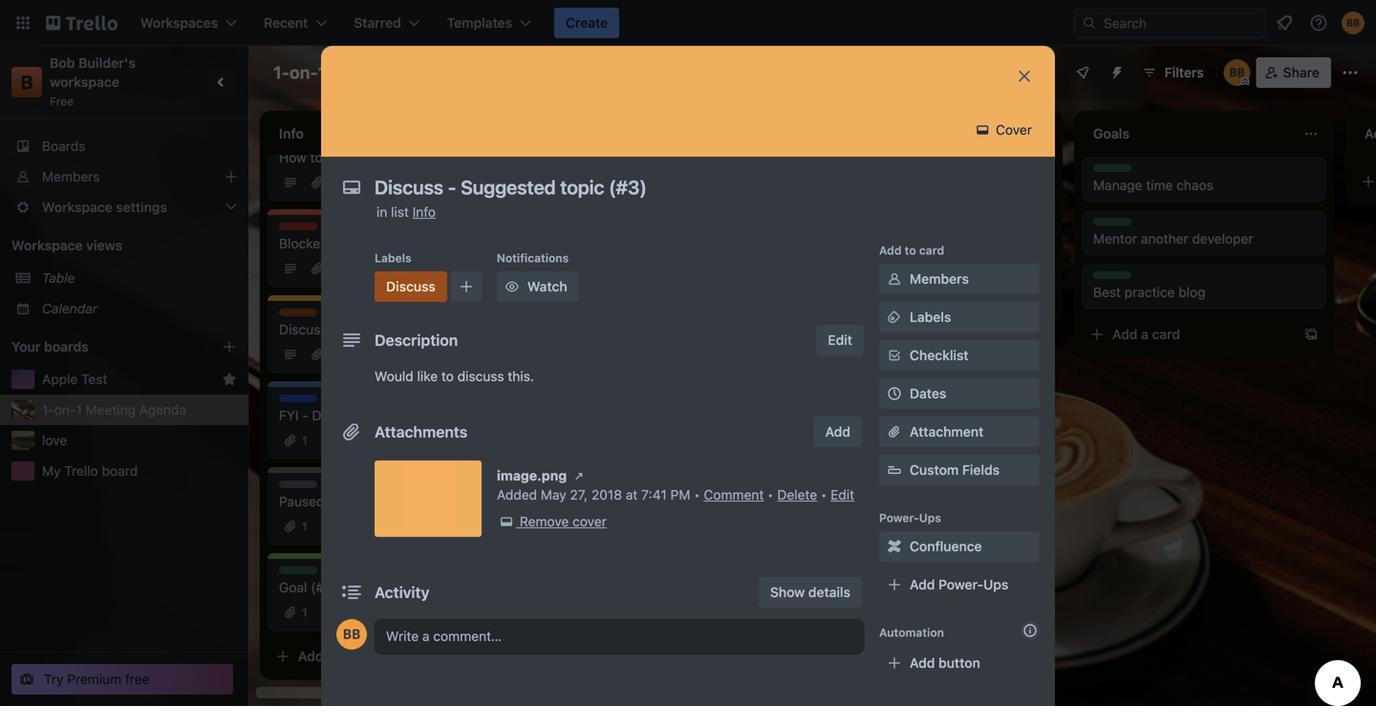 Task type: describe. For each thing, give the bounding box(es) containing it.
i've drafted my goals for the next few months. any feedback? link
[[551, 249, 772, 287]]

we
[[754, 177, 771, 193]]

create from template… image for middle add a card button
[[1304, 327, 1319, 342]]

comment
[[704, 487, 764, 503]]

filters button
[[1136, 57, 1210, 88]]

cover link
[[968, 115, 1044, 145]]

a for middle add a card button
[[1142, 326, 1149, 342]]

add a card for the bottommost add a card button
[[298, 649, 366, 664]]

months.
[[576, 269, 626, 285]]

checklist
[[910, 347, 969, 363]]

my trello board link
[[42, 462, 237, 481]]

add inside button
[[910, 655, 935, 671]]

your boards with 4 items element
[[11, 336, 193, 358]]

edit inside button
[[828, 332, 853, 348]]

1- inside text field
[[273, 62, 290, 83]]

attachment
[[910, 424, 984, 440]]

like
[[417, 369, 438, 384]]

1-on-1 meeting agenda inside 'link'
[[42, 402, 186, 418]]

(#1)
[[311, 580, 335, 596]]

confluence
[[910, 539, 982, 554]]

comment link
[[704, 487, 764, 503]]

open information menu image
[[1310, 13, 1329, 33]]

b link
[[11, 67, 42, 98]]

sm image for labels
[[885, 308, 904, 327]]

add button
[[814, 417, 862, 447]]

button
[[939, 655, 981, 671]]

for
[[683, 250, 701, 266]]

watch button
[[497, 271, 579, 302]]

0 vertical spatial board
[[378, 150, 414, 165]]

card down the report?
[[881, 292, 909, 308]]

sm image up 27,
[[570, 467, 589, 486]]

1 horizontal spatial color: orange, title: "discuss" element
[[375, 271, 447, 302]]

goal (#1) link
[[279, 578, 493, 597]]

can
[[822, 231, 846, 247]]

next
[[728, 250, 754, 266]]

x,
[[682, 177, 695, 193]]

1 vertical spatial board
[[102, 463, 138, 479]]

dates button
[[879, 379, 1040, 409]]

add up edit button at right
[[841, 292, 867, 308]]

1 vertical spatial power-
[[939, 577, 984, 593]]

add power-ups link
[[879, 570, 1040, 600]]

share button
[[1257, 57, 1332, 88]]

my
[[42, 463, 61, 479]]

blocker for the
[[551, 165, 592, 179]]

edit button
[[817, 325, 864, 356]]

report?
[[846, 250, 890, 266]]

discuss for discuss
[[386, 279, 436, 294]]

0 vertical spatial add a card
[[841, 292, 909, 308]]

to left the give
[[905, 244, 916, 257]]

power ups image
[[1075, 65, 1091, 80]]

suggested
[[341, 322, 407, 337]]

free
[[125, 672, 150, 687]]

the
[[551, 177, 574, 193]]

sm image for members
[[885, 270, 904, 289]]

workspace
[[50, 74, 119, 90]]

how to use this board link
[[279, 148, 493, 167]]

- for fyi
[[302, 408, 309, 423]]

boards link
[[0, 131, 249, 162]]

power-ups
[[879, 511, 942, 525]]

goals
[[647, 250, 680, 266]]

(#6)
[[441, 408, 468, 423]]

feedback?
[[657, 269, 721, 285]]

my
[[625, 250, 643, 266]]

timely
[[339, 236, 380, 251]]

goal manage time chaos
[[1094, 165, 1214, 193]]

no
[[338, 494, 356, 510]]

custom fields
[[910, 462, 1000, 478]]

1 for goal
[[302, 606, 307, 619]]

discuss inside the fyi fyi - discuss if interested (#6)
[[312, 408, 360, 423]]

members for the leftmost members link
[[42, 169, 100, 184]]

blocker - timely discussion (#4) link
[[279, 234, 493, 253]]

add right you
[[879, 244, 902, 257]]

apple test link
[[42, 370, 214, 389]]

0 horizontal spatial power-
[[879, 511, 919, 525]]

if
[[364, 408, 372, 423]]

(#4)
[[452, 236, 479, 251]]

best practice blog link
[[1094, 283, 1315, 302]]

free
[[50, 95, 74, 108]]

notifications
[[497, 251, 569, 265]]

add down best
[[1113, 326, 1138, 342]]

can you please give feedback on the report? link
[[822, 229, 1044, 268]]

1 vertical spatial edit
[[831, 487, 855, 503]]

trello
[[64, 463, 98, 479]]

color: blue, title: "fyi" element
[[279, 395, 317, 409]]

discuss discuss - suggested topic (#3)
[[279, 310, 472, 337]]

fyi fyi - discuss if interested (#6)
[[279, 396, 468, 423]]

1 for fyi
[[302, 434, 307, 447]]

1 vertical spatial add a card button
[[1082, 319, 1296, 350]]

sm image for watch
[[503, 277, 522, 296]]

discuss inside the paused paused - no need to discuss (#0)
[[410, 494, 456, 510]]

automation
[[879, 626, 944, 640]]

add board image
[[222, 339, 237, 355]]

0 vertical spatial bob builder (bobbuilder40) image
[[1342, 11, 1365, 34]]

b
[[20, 71, 33, 93]]

- for paused
[[328, 494, 334, 510]]

goal for mentor another developer
[[1094, 219, 1119, 232]]

meeting inside 'link'
[[86, 402, 136, 418]]

details
[[809, 585, 851, 600]]

calendar link
[[42, 299, 237, 318]]

sm image inside cover link
[[973, 120, 993, 140]]

1 horizontal spatial members link
[[879, 264, 1040, 294]]

table link
[[42, 269, 237, 288]]

blocker blocker - timely discussion (#4)
[[279, 224, 479, 251]]

color: green, title: "goal" element for best
[[1094, 271, 1132, 286]]

to inside the how to use this board link
[[310, 150, 323, 165]]

is
[[612, 177, 622, 193]]

cover
[[993, 122, 1032, 138]]

i've
[[551, 250, 572, 266]]

1 inside 'link'
[[76, 402, 82, 418]]

bob
[[50, 55, 75, 71]]

your
[[11, 339, 41, 355]]

show
[[770, 585, 805, 600]]

discussion
[[383, 236, 448, 251]]

discuss for discuss i've drafted my goals for the next few months. any feedback?
[[551, 238, 594, 251]]

how
[[279, 150, 307, 165]]

workspace views
[[11, 238, 122, 253]]

0 vertical spatial color: red, title: "blocker" element
[[551, 164, 592, 179]]

this
[[352, 150, 374, 165]]

discuss i've drafted my goals for the next few months. any feedback?
[[551, 238, 754, 285]]

7:41
[[642, 487, 667, 503]]

1 vertical spatial labels
[[910, 309, 952, 325]]

add down (#1)
[[298, 649, 324, 664]]

- for blocker
[[329, 236, 335, 251]]

need
[[359, 494, 390, 510]]

love
[[42, 433, 67, 448]]

color: green, title: "goal" element for mentor
[[1094, 218, 1132, 232]]

forward?
[[588, 196, 642, 212]]

boards
[[42, 138, 85, 154]]

on- inside '1-on-1 meeting agenda' text field
[[290, 62, 318, 83]]

edit link
[[831, 487, 855, 503]]

test
[[81, 371, 107, 387]]



Task type: locate. For each thing, give the bounding box(es) containing it.
show menu image
[[1341, 63, 1360, 82]]

best
[[1094, 284, 1121, 300]]

share
[[1284, 65, 1320, 80]]

1
[[318, 62, 326, 83], [76, 402, 82, 418], [302, 434, 307, 447], [302, 520, 307, 533], [302, 606, 307, 619]]

members for the rightmost members link
[[910, 271, 969, 287]]

add
[[879, 244, 902, 257], [841, 292, 867, 308], [1113, 326, 1138, 342], [826, 424, 851, 440], [910, 577, 935, 593], [298, 649, 324, 664], [910, 655, 935, 671]]

color: red, title: "blocker" element up move
[[551, 164, 592, 179]]

1 down color: black, title: "paused" element on the left bottom of page
[[302, 520, 307, 533]]

add power-ups
[[910, 577, 1009, 593]]

1 down apple test
[[76, 402, 82, 418]]

0 horizontal spatial color: orange, title: "discuss" element
[[279, 309, 322, 323]]

a for the bottommost add a card button
[[327, 649, 334, 664]]

1 horizontal spatial add a card button
[[811, 285, 1025, 315]]

card right the please
[[919, 244, 945, 257]]

bob builder (bobbuilder40) image down goal (#1) 'link'
[[336, 619, 367, 650]]

1 vertical spatial members
[[910, 271, 969, 287]]

2 horizontal spatial bob builder (bobbuilder40) image
[[1342, 11, 1365, 34]]

2 vertical spatial add a card button
[[268, 641, 482, 672]]

0 horizontal spatial ups
[[919, 511, 942, 525]]

1 vertical spatial on-
[[54, 402, 76, 418]]

1 the from the left
[[704, 250, 724, 266]]

sm image inside watch button
[[503, 277, 522, 296]]

primary element
[[0, 0, 1377, 46]]

0 horizontal spatial 1-on-1 meeting agenda
[[42, 402, 186, 418]]

color: orange, title: "discuss" element down discussion
[[375, 271, 447, 302]]

1 vertical spatial 1-on-1 meeting agenda
[[42, 402, 186, 418]]

0 horizontal spatial bob builder (bobbuilder40) image
[[336, 619, 367, 650]]

1 horizontal spatial color: red, title: "blocker" element
[[551, 164, 592, 179]]

labels
[[375, 251, 412, 265], [910, 309, 952, 325]]

0 horizontal spatial add a card
[[298, 649, 366, 664]]

goal best practice blog
[[1094, 272, 1206, 300]]

color: green, title: "goal" element down 'manage'
[[1094, 218, 1132, 232]]

members link up labels link
[[879, 264, 1040, 294]]

color: red, title: "blocker" element left timely at left
[[279, 223, 321, 237]]

practice
[[1125, 284, 1175, 300]]

0 horizontal spatial members
[[42, 169, 100, 184]]

add a card down the practice
[[1113, 326, 1181, 342]]

activity
[[375, 584, 430, 602]]

try premium free
[[44, 672, 150, 687]]

bob builder (bobbuilder40) image right 'open information menu' image on the top
[[1342, 11, 1365, 34]]

on right feedback
[[1010, 231, 1025, 247]]

the down can
[[822, 250, 842, 266]]

add down confluence on the bottom of the page
[[910, 577, 935, 593]]

1 horizontal spatial board
[[378, 150, 414, 165]]

0 notifications image
[[1273, 11, 1296, 34]]

board right the this
[[378, 150, 414, 165]]

card down goal (#1) 'link'
[[338, 649, 366, 664]]

on inside can you please give feedback on the report?
[[1010, 231, 1025, 247]]

sm image down power-ups
[[885, 537, 904, 556]]

1 inside text field
[[318, 62, 326, 83]]

2 horizontal spatial a
[[1142, 326, 1149, 342]]

discuss left (#0)
[[410, 494, 456, 510]]

ups up confluence on the bottom of the page
[[919, 511, 942, 525]]

starred icon image
[[222, 372, 237, 387]]

the
[[704, 250, 724, 266], [822, 250, 842, 266]]

members
[[42, 169, 100, 184], [910, 271, 969, 287]]

1 horizontal spatial agenda
[[401, 62, 464, 83]]

table
[[42, 270, 75, 286]]

0 horizontal spatial on-
[[54, 402, 76, 418]]

0 horizontal spatial on
[[663, 177, 679, 193]]

1 vertical spatial color: red, title: "blocker" element
[[279, 223, 321, 237]]

goal inside goal manage time chaos
[[1094, 165, 1119, 179]]

0 horizontal spatial labels
[[375, 251, 412, 265]]

0 vertical spatial meeting
[[330, 62, 397, 83]]

1- up the love on the bottom left of page
[[42, 402, 54, 418]]

- left timely at left
[[329, 236, 335, 251]]

sm image for remove cover
[[497, 512, 516, 532]]

create
[[566, 15, 608, 31]]

- inside the fyi fyi - discuss if interested (#6)
[[302, 408, 309, 423]]

1 fyi from the top
[[279, 396, 297, 409]]

team
[[578, 177, 609, 193]]

the for next
[[704, 250, 724, 266]]

0 horizontal spatial 1-
[[42, 402, 54, 418]]

bob builder's workspace link
[[50, 55, 139, 90]]

ups up add button button
[[984, 577, 1009, 593]]

1 up use
[[318, 62, 326, 83]]

1 vertical spatial color: orange, title: "discuss" element
[[375, 271, 447, 302]]

remove cover
[[520, 514, 607, 530]]

add button button
[[879, 648, 1040, 679]]

1 down color: blue, title: "fyi" element
[[302, 434, 307, 447]]

sm image down add to card
[[885, 270, 904, 289]]

1 horizontal spatial discuss
[[458, 369, 504, 384]]

edit down the report?
[[828, 332, 853, 348]]

a down the report?
[[870, 292, 877, 308]]

Search field
[[1097, 9, 1265, 37]]

attachments
[[375, 423, 468, 441]]

show details
[[770, 585, 851, 600]]

0 horizontal spatial members link
[[0, 162, 249, 192]]

0 vertical spatial add a card button
[[811, 285, 1025, 315]]

1 horizontal spatial the
[[822, 250, 842, 266]]

add down automation
[[910, 655, 935, 671]]

another
[[1141, 231, 1189, 247]]

give
[[920, 231, 946, 247]]

1- inside 'link'
[[42, 402, 54, 418]]

- left if
[[302, 408, 309, 423]]

2 the from the left
[[822, 250, 842, 266]]

list
[[391, 204, 409, 220]]

may
[[541, 487, 567, 503]]

1 vertical spatial discuss
[[410, 494, 456, 510]]

0 vertical spatial create from template… image
[[1032, 293, 1048, 308]]

goal inside goal mentor another developer
[[1094, 219, 1119, 232]]

the for report?
[[822, 250, 842, 266]]

color: black, title: "paused" element
[[279, 481, 320, 495]]

1 vertical spatial 1-
[[42, 402, 54, 418]]

1-on-1 meeting agenda up the this
[[273, 62, 464, 83]]

2 vertical spatial sm image
[[497, 512, 516, 532]]

1 vertical spatial bob builder (bobbuilder40) image
[[1224, 59, 1251, 86]]

custom fields button
[[879, 461, 1040, 480]]

power- up confluence on the bottom of the page
[[879, 511, 919, 525]]

None text field
[[365, 170, 996, 205]]

1-on-1 meeting agenda inside text field
[[273, 62, 464, 83]]

description
[[375, 331, 458, 349]]

1 horizontal spatial on-
[[290, 62, 318, 83]]

1 horizontal spatial a
[[870, 292, 877, 308]]

0 vertical spatial power-
[[879, 511, 919, 525]]

create from template… image
[[489, 649, 505, 664]]

edit right delete link
[[831, 487, 855, 503]]

add up edit link
[[826, 424, 851, 440]]

1 vertical spatial a
[[1142, 326, 1149, 342]]

2 horizontal spatial color: orange, title: "discuss" element
[[551, 237, 594, 251]]

labels down list
[[375, 251, 412, 265]]

1 down the goal goal (#1) on the bottom
[[302, 606, 307, 619]]

0 vertical spatial color: orange, title: "discuss" element
[[551, 237, 594, 251]]

0 vertical spatial agenda
[[401, 62, 464, 83]]

0 horizontal spatial color: red, title: "blocker" element
[[279, 223, 321, 237]]

2 vertical spatial add a card
[[298, 649, 366, 664]]

try
[[44, 672, 63, 687]]

in list info
[[377, 204, 436, 220]]

create from template… image
[[1032, 293, 1048, 308], [1304, 327, 1319, 342]]

1 horizontal spatial 1-on-1 meeting agenda
[[273, 62, 464, 83]]

added
[[497, 487, 537, 503]]

Write a comment text field
[[375, 619, 864, 654]]

blocker the team is stuck on x, how can we move forward?
[[551, 165, 771, 212]]

how
[[699, 177, 724, 193]]

blocker inside "blocker the team is stuck on x, how can we move forward?"
[[551, 165, 592, 179]]

0 horizontal spatial meeting
[[86, 402, 136, 418]]

0 vertical spatial on-
[[290, 62, 318, 83]]

goal for best practice blog
[[1094, 272, 1119, 286]]

the right for
[[704, 250, 724, 266]]

1 horizontal spatial on
[[1010, 231, 1025, 247]]

to right "need"
[[394, 494, 406, 510]]

on left x,
[[663, 177, 679, 193]]

the inside discuss i've drafted my goals for the next few months. any feedback?
[[704, 250, 724, 266]]

sm image
[[973, 120, 993, 140], [503, 277, 522, 296], [497, 512, 516, 532]]

automation image
[[1102, 57, 1129, 84]]

- left no
[[328, 494, 334, 510]]

your boards
[[11, 339, 89, 355]]

color: green, title: "goal" element
[[1094, 164, 1132, 179], [1094, 218, 1132, 232], [1094, 271, 1132, 286], [279, 567, 317, 581]]

2018
[[592, 487, 622, 503]]

1 vertical spatial meeting
[[86, 402, 136, 418]]

cover
[[573, 514, 607, 530]]

0 vertical spatial edit
[[828, 332, 853, 348]]

2 horizontal spatial add a card button
[[1082, 319, 1296, 350]]

color: green, title: "goal" element down color: black, title: "paused" element on the left bottom of page
[[279, 567, 317, 581]]

0 vertical spatial 1-
[[273, 62, 290, 83]]

search image
[[1082, 15, 1097, 31]]

agenda inside '1-on-1 meeting agenda' 'link'
[[139, 402, 186, 418]]

0 horizontal spatial a
[[327, 649, 334, 664]]

(#3)
[[445, 322, 472, 337]]

card
[[919, 244, 945, 257], [881, 292, 909, 308], [1152, 326, 1181, 342], [338, 649, 366, 664]]

on for feedback
[[1010, 231, 1025, 247]]

1 vertical spatial on
[[1010, 231, 1025, 247]]

blocker for blocker
[[279, 224, 321, 237]]

stuck
[[626, 177, 660, 193]]

delete
[[778, 487, 818, 503]]

mentor
[[1094, 231, 1138, 247]]

Board name text field
[[264, 57, 474, 88]]

add a card button down blog
[[1082, 319, 1296, 350]]

info link
[[413, 204, 436, 220]]

at
[[626, 487, 638, 503]]

- inside the blocker blocker - timely discussion (#4)
[[329, 236, 335, 251]]

- inside discuss discuss - suggested topic (#3)
[[331, 322, 337, 337]]

0 horizontal spatial board
[[102, 463, 138, 479]]

on- inside '1-on-1 meeting agenda' 'link'
[[54, 402, 76, 418]]

the team is stuck on x, how can we move forward? link
[[551, 176, 772, 214]]

2 vertical spatial a
[[327, 649, 334, 664]]

- for discuss
[[331, 322, 337, 337]]

members down boards
[[42, 169, 100, 184]]

sm image left checklist
[[885, 346, 904, 365]]

labels up checklist
[[910, 309, 952, 325]]

goal goal (#1)
[[279, 568, 335, 596]]

on-
[[290, 62, 318, 83], [54, 402, 76, 418]]

fyi left if
[[279, 396, 297, 409]]

love link
[[42, 431, 237, 450]]

1 horizontal spatial 1-
[[273, 62, 290, 83]]

dates
[[910, 386, 947, 402]]

0 vertical spatial ups
[[919, 511, 942, 525]]

members link
[[0, 162, 249, 192], [879, 264, 1040, 294]]

0 horizontal spatial discuss
[[410, 494, 456, 510]]

fyi up color: black, title: "paused" element on the left bottom of page
[[279, 408, 299, 423]]

bob builder (bobbuilder40) image
[[1342, 11, 1365, 34], [1224, 59, 1251, 86], [336, 619, 367, 650]]

manage time chaos link
[[1094, 176, 1315, 195]]

sm image right edit button at right
[[885, 308, 904, 327]]

color: orange, title: "discuss" element up few
[[551, 237, 594, 251]]

switch to… image
[[13, 13, 33, 33]]

color: red, title: "blocker" element
[[551, 164, 592, 179], [279, 223, 321, 237]]

0 vertical spatial members link
[[0, 162, 249, 192]]

checklist link
[[879, 340, 1040, 371]]

color: orange, title: "discuss" element left suggested
[[279, 309, 322, 323]]

1 vertical spatial agenda
[[139, 402, 186, 418]]

delete link
[[778, 487, 818, 503]]

create from template… image for add a card button to the middle
[[1032, 293, 1048, 308]]

board down love link
[[102, 463, 138, 479]]

few
[[551, 269, 573, 285]]

1 paused from the top
[[279, 482, 320, 495]]

chaos
[[1177, 177, 1214, 193]]

meeting inside text field
[[330, 62, 397, 83]]

add a card button down activity
[[268, 641, 482, 672]]

0 horizontal spatial create from template… image
[[1032, 293, 1048, 308]]

members down can you please give feedback on the report? link
[[910, 271, 969, 287]]

2 vertical spatial bob builder (bobbuilder40) image
[[336, 619, 367, 650]]

bob builder (bobbuilder40) image right filters
[[1224, 59, 1251, 86]]

discuss left this. on the bottom of the page
[[458, 369, 504, 384]]

builder's
[[78, 55, 136, 71]]

2 vertical spatial color: orange, title: "discuss" element
[[279, 309, 322, 323]]

1-on-1 meeting agenda
[[273, 62, 464, 83], [42, 402, 186, 418]]

calendar
[[42, 301, 98, 316]]

0 vertical spatial sm image
[[973, 120, 993, 140]]

sm image inside labels link
[[885, 308, 904, 327]]

sm image inside checklist link
[[885, 346, 904, 365]]

1 horizontal spatial create from template… image
[[1304, 327, 1319, 342]]

1-on-1 meeting agenda down the apple test link
[[42, 402, 186, 418]]

filters
[[1165, 65, 1204, 80]]

to right like
[[442, 369, 454, 384]]

0 horizontal spatial add a card button
[[268, 641, 482, 672]]

1- up how
[[273, 62, 290, 83]]

1 vertical spatial add a card
[[1113, 326, 1181, 342]]

1 horizontal spatial meeting
[[330, 62, 397, 83]]

blocker
[[551, 165, 592, 179], [279, 224, 321, 237], [279, 236, 325, 251]]

add a card button down add to card
[[811, 285, 1025, 315]]

power- down confluence on the bottom of the page
[[939, 577, 984, 593]]

1 horizontal spatial power-
[[939, 577, 984, 593]]

workspace
[[11, 238, 83, 253]]

color: green, title: "goal" element left the time
[[1094, 164, 1132, 179]]

1 for paused
[[302, 520, 307, 533]]

color: orange, title: "discuss" element
[[551, 237, 594, 251], [375, 271, 447, 302], [279, 309, 322, 323]]

2 horizontal spatial add a card
[[1113, 326, 1181, 342]]

1 horizontal spatial add a card
[[841, 292, 909, 308]]

meeting up the this
[[330, 62, 397, 83]]

a down (#1)
[[327, 649, 334, 664]]

the inside can you please give feedback on the report?
[[822, 250, 842, 266]]

on- down apple
[[54, 402, 76, 418]]

discuss
[[551, 238, 594, 251], [386, 279, 436, 294], [279, 310, 322, 323], [279, 322, 327, 337], [312, 408, 360, 423]]

1 horizontal spatial labels
[[910, 309, 952, 325]]

can
[[728, 177, 750, 193]]

discuss for discuss discuss - suggested topic (#3)
[[279, 310, 322, 323]]

1 vertical spatial create from template… image
[[1304, 327, 1319, 342]]

add a card down (#1)
[[298, 649, 366, 664]]

goal for manage time chaos
[[1094, 165, 1119, 179]]

time
[[1146, 177, 1173, 193]]

paused
[[279, 482, 320, 495], [279, 494, 325, 510]]

a down the practice
[[1142, 326, 1149, 342]]

apple test
[[42, 371, 107, 387]]

0 vertical spatial members
[[42, 169, 100, 184]]

2 paused from the top
[[279, 494, 325, 510]]

sm image
[[885, 270, 904, 289], [885, 308, 904, 327], [885, 346, 904, 365], [570, 467, 589, 486], [885, 537, 904, 556]]

on for stuck
[[663, 177, 679, 193]]

add a card down the report?
[[841, 292, 909, 308]]

1 horizontal spatial bob builder (bobbuilder40) image
[[1224, 59, 1251, 86]]

0 vertical spatial 1-on-1 meeting agenda
[[273, 62, 464, 83]]

add a card button
[[811, 285, 1025, 315], [1082, 319, 1296, 350], [268, 641, 482, 672]]

on inside "blocker the team is stuck on x, how can we move forward?"
[[663, 177, 679, 193]]

1 vertical spatial ups
[[984, 577, 1009, 593]]

to left use
[[310, 150, 323, 165]]

0 horizontal spatial agenda
[[139, 402, 186, 418]]

agenda inside '1-on-1 meeting agenda' text field
[[401, 62, 464, 83]]

0 horizontal spatial the
[[704, 250, 724, 266]]

card down the practice
[[1152, 326, 1181, 342]]

1 vertical spatial members link
[[879, 264, 1040, 294]]

1 vertical spatial sm image
[[503, 277, 522, 296]]

goal
[[1094, 165, 1119, 179], [1094, 219, 1119, 232], [1094, 272, 1119, 286], [279, 568, 304, 581], [279, 580, 307, 596]]

1 horizontal spatial members
[[910, 271, 969, 287]]

sm image for confluence
[[885, 537, 904, 556]]

apple
[[42, 371, 78, 387]]

my trello board
[[42, 463, 138, 479]]

color: green, title: "goal" element down mentor
[[1094, 271, 1132, 286]]

color: green, title: "goal" element for manage
[[1094, 164, 1132, 179]]

info
[[413, 204, 436, 220]]

interested
[[375, 408, 438, 423]]

0 vertical spatial a
[[870, 292, 877, 308]]

0 vertical spatial labels
[[375, 251, 412, 265]]

discuss inside discuss i've drafted my goals for the next few months. any feedback?
[[551, 238, 594, 251]]

paused - no need to discuss (#0) link
[[279, 492, 493, 511]]

0 vertical spatial on
[[663, 177, 679, 193]]

use
[[326, 150, 348, 165]]

on- up how
[[290, 62, 318, 83]]

- inside the paused paused - no need to discuss (#0)
[[328, 494, 334, 510]]

2 fyi from the top
[[279, 408, 299, 423]]

sm image for checklist
[[885, 346, 904, 365]]

discuss - suggested topic (#3) link
[[279, 320, 493, 339]]

members link down boards
[[0, 162, 249, 192]]

1 horizontal spatial ups
[[984, 577, 1009, 593]]

- left suggested
[[331, 322, 337, 337]]

custom
[[910, 462, 959, 478]]

0 vertical spatial discuss
[[458, 369, 504, 384]]

attachment button
[[879, 417, 1040, 447]]

27,
[[570, 487, 588, 503]]

to inside the paused paused - no need to discuss (#0)
[[394, 494, 406, 510]]

goal inside goal best practice blog
[[1094, 272, 1119, 286]]

meeting down test
[[86, 402, 136, 418]]

add a card for middle add a card button
[[1113, 326, 1181, 342]]

would
[[375, 369, 414, 384]]



Task type: vqa. For each thing, say whether or not it's contained in the screenshot.
"Smith" in John Smith added Checklist to this card 44 minutes ago
no



